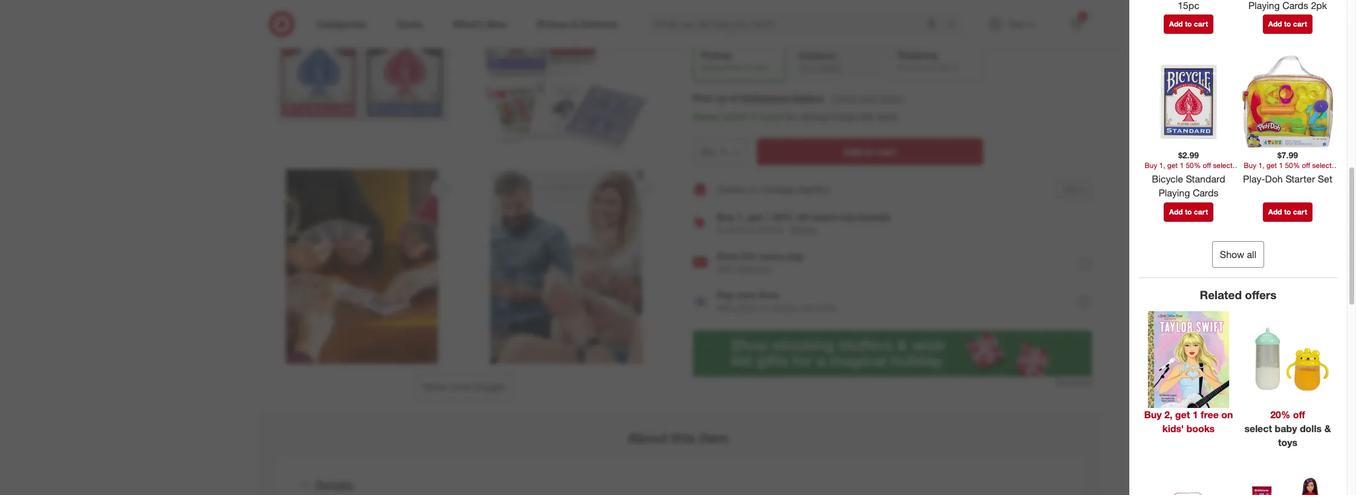 Task type: locate. For each thing, give the bounding box(es) containing it.
buy inside buy 1, get 1 50% off select toy brands in-store or online ∙ details
[[717, 211, 734, 223]]

details
[[790, 225, 816, 235], [315, 478, 353, 492]]

0 vertical spatial within
[[723, 63, 742, 72]]

buy 2, get 1 free on kids' books link
[[1140, 312, 1237, 450]]

0 horizontal spatial off
[[796, 211, 808, 223]]

0 vertical spatial over
[[736, 289, 756, 301]]

0 horizontal spatial show
[[422, 381, 447, 393]]

related
[[1200, 288, 1242, 301]]

buy 2, get 1 free on kids' books
[[1144, 409, 1233, 435]]

on inside pay over time with affirm on orders over $100
[[761, 303, 770, 313]]

it
[[911, 63, 915, 72]]

1 horizontal spatial 2
[[751, 111, 756, 123]]

add to cart
[[1169, 20, 1208, 29], [1268, 20, 1307, 29], [844, 146, 896, 158], [1169, 207, 1208, 216], [1268, 207, 1307, 216]]

toy
[[841, 211, 855, 223]]

show inside related offers dialog
[[1220, 248, 1244, 260]]

0 vertical spatial 2
[[744, 63, 748, 72]]

1 horizontal spatial show
[[1220, 248, 1244, 260]]

with inside pay over time with affirm on orders over $100
[[717, 303, 734, 313]]

1 horizontal spatial get
[[1175, 409, 1190, 421]]

get right 2,
[[1175, 409, 1190, 421]]

in
[[1080, 185, 1086, 194]]

add to cart button
[[1164, 15, 1214, 34], [1263, 15, 1313, 34], [757, 139, 983, 165], [1164, 202, 1214, 222], [1263, 202, 1313, 222]]

with inside the save 5% every day with redcard
[[717, 264, 734, 275]]

0 vertical spatial with
[[717, 264, 734, 275]]

1 horizontal spatial on
[[1221, 409, 1233, 421]]

1 inside buy 2, get 1 free on kids' books
[[1193, 409, 1198, 421]]

off inside 20% off select baby dolls & toys
[[1293, 409, 1305, 421]]

0 horizontal spatial on
[[761, 303, 770, 313]]

2 or from the top
[[748, 225, 756, 235]]

inside
[[832, 111, 858, 123]]

show more images
[[422, 381, 506, 393]]

2 with from the top
[[717, 303, 734, 313]]

∙
[[785, 225, 787, 235]]

6 link
[[1063, 11, 1089, 37]]

set
[[1318, 173, 1332, 185]]

off up details button
[[796, 211, 808, 223]]

check
[[831, 94, 856, 104]]

bicycle standard playing cards image
[[1140, 53, 1237, 150]]

over up 'affirm'
[[736, 289, 756, 301]]

add
[[1169, 20, 1183, 29], [1268, 20, 1282, 29], [844, 146, 862, 158], [1169, 207, 1183, 216], [1268, 207, 1282, 216]]

buy left 2,
[[1144, 409, 1162, 421]]

on for affirm
[[761, 303, 770, 313]]

0 vertical spatial show
[[1220, 248, 1244, 260]]

get
[[748, 211, 763, 223], [1175, 409, 1190, 421]]

sign
[[1064, 185, 1078, 194]]

ready down pickup
[[700, 63, 721, 72]]

with down save
[[717, 264, 734, 275]]

sponsored
[[1056, 378, 1092, 387]]

sign in button
[[1056, 180, 1092, 199]]

1 for 50%
[[765, 211, 771, 223]]

2 up pick up at hollywood galaxy
[[744, 63, 748, 72]]

with
[[717, 264, 734, 275], [717, 303, 734, 313]]

1 for free
[[1193, 409, 1198, 421]]

cart
[[1194, 20, 1208, 29], [1293, 20, 1307, 29], [877, 146, 896, 158], [1194, 207, 1208, 216], [1293, 207, 1307, 216]]

the
[[860, 111, 874, 123]]

off
[[796, 211, 808, 223], [1293, 409, 1305, 421]]

pick
[[693, 92, 712, 104]]

6
[[1081, 13, 1084, 20]]

affirm
[[736, 303, 758, 313]]

0 horizontal spatial get
[[748, 211, 763, 223]]

0 vertical spatial on
[[761, 303, 770, 313]]

1 horizontal spatial store
[[877, 111, 898, 123]]

1
[[765, 211, 771, 223], [1193, 409, 1198, 421]]

store down 1,
[[727, 225, 746, 235]]

0 vertical spatial hours
[[750, 63, 769, 72]]

redcard
[[736, 264, 770, 275]]

0 vertical spatial details
[[790, 225, 816, 235]]

8
[[953, 63, 957, 72]]

check other stores button
[[831, 92, 904, 106]]

on
[[761, 303, 770, 313], [1221, 409, 1233, 421]]

buy 2, get 1 free on kids' books image
[[1140, 312, 1237, 408]]

or right create
[[748, 183, 757, 195]]

1 horizontal spatial select
[[1244, 423, 1272, 435]]

0 vertical spatial buy
[[717, 211, 734, 223]]

hours
[[750, 63, 769, 72], [759, 111, 783, 123]]

more
[[449, 381, 472, 393]]

over left $100
[[799, 303, 816, 313]]

show left all
[[1220, 248, 1244, 260]]

1 vertical spatial off
[[1293, 409, 1305, 421]]

0 vertical spatial select
[[811, 211, 838, 223]]

brands
[[858, 211, 890, 223]]

manage
[[760, 183, 795, 195]]

$7.99
[[1277, 150, 1298, 161]]

on down time on the bottom of page
[[761, 303, 770, 313]]

30% off select fao schwarz items image
[[1140, 472, 1237, 495]]

0 vertical spatial or
[[748, 183, 757, 195]]

image gallery element
[[265, 0, 664, 400]]

to
[[1185, 20, 1192, 29], [1284, 20, 1291, 29], [865, 146, 874, 158], [1185, 207, 1192, 216], [1284, 207, 1291, 216]]

off inside buy 1, get 1 50% off select toy brands in-store or online ∙ details
[[796, 211, 808, 223]]

about
[[628, 429, 667, 446]]

within down at
[[723, 111, 748, 123]]

images
[[474, 381, 506, 393]]

1 with from the top
[[717, 264, 734, 275]]

show
[[1220, 248, 1244, 260], [422, 381, 447, 393]]

baby
[[1275, 423, 1297, 435]]

pay over time with affirm on orders over $100
[[717, 289, 836, 313]]

20% off select baby dolls & toys image
[[1239, 312, 1336, 408]]

2,
[[1164, 409, 1173, 421]]

off up dolls
[[1293, 409, 1305, 421]]

1 vertical spatial show
[[422, 381, 447, 393]]

buy
[[717, 211, 734, 223], [1144, 409, 1162, 421]]

select down 20%
[[1244, 423, 1272, 435]]

or left the online at the top right
[[748, 225, 756, 235]]

0 vertical spatial off
[[796, 211, 808, 223]]

1 vertical spatial select
[[1244, 423, 1272, 435]]

1 left free
[[1193, 409, 1198, 421]]

0 vertical spatial 1
[[765, 211, 771, 223]]

cards
[[1193, 187, 1219, 199]]

get right 1,
[[748, 211, 763, 223]]

buy up "in-"
[[717, 211, 734, 223]]

1 vertical spatial 1
[[1193, 409, 1198, 421]]

buy inside buy 2, get 1 free on kids' books
[[1144, 409, 1162, 421]]

bicycle standard playing cards 2pk, 2 of 6 image
[[265, 0, 459, 160]]

0 vertical spatial store
[[877, 111, 898, 123]]

details button
[[284, 466, 1072, 495]]

dolls
[[1300, 423, 1322, 435]]

1 up the online at the top right
[[765, 211, 771, 223]]

0 horizontal spatial select
[[811, 211, 838, 223]]

1 vertical spatial details
[[315, 478, 353, 492]]

0 vertical spatial ready
[[700, 63, 721, 72]]

bicycle standard playing cards 2pk, 5 of 6 image
[[469, 169, 664, 364]]

get inside buy 1, get 1 50% off select toy brands in-store or online ∙ details
[[748, 211, 763, 223]]

1 vertical spatial get
[[1175, 409, 1190, 421]]

ready inside pickup ready within 2 hours
[[700, 63, 721, 72]]

bicycle
[[1152, 173, 1183, 185]]

0 horizontal spatial details
[[315, 478, 353, 492]]

within down pickup
[[723, 63, 742, 72]]

0 vertical spatial get
[[748, 211, 763, 223]]

in-
[[717, 225, 727, 235]]

for
[[786, 111, 798, 123]]

toys
[[1278, 437, 1297, 449]]

sign in
[[1064, 185, 1086, 194]]

1,
[[737, 211, 745, 223]]

0 horizontal spatial 1
[[765, 211, 771, 223]]

show inside button
[[422, 381, 447, 393]]

0 horizontal spatial 2
[[744, 63, 748, 72]]

1 vertical spatial or
[[748, 225, 756, 235]]

show left more
[[422, 381, 447, 393]]

shipping
[[897, 49, 937, 61]]

select left toy
[[811, 211, 838, 223]]

1 horizontal spatial buy
[[1144, 409, 1162, 421]]

select inside 20% off select baby dolls & toys
[[1244, 423, 1272, 435]]

1 vertical spatial on
[[1221, 409, 1233, 421]]

20% off select baby dolls & toys
[[1244, 409, 1331, 449]]

save
[[717, 251, 739, 263]]

hours down hollywood
[[759, 111, 783, 123]]

ready down 'pick' on the top
[[693, 111, 720, 123]]

bicycle standard playing cards 2pk, 4 of 6 image
[[265, 169, 459, 364]]

1 horizontal spatial details
[[790, 225, 816, 235]]

1 vertical spatial store
[[727, 225, 746, 235]]

1 vertical spatial with
[[717, 303, 734, 313]]

1 or from the top
[[748, 183, 757, 195]]

on inside buy 2, get 1 free on kids' books
[[1221, 409, 1233, 421]]

2 down pick up at hollywood galaxy
[[751, 111, 756, 123]]

1 vertical spatial buy
[[1144, 409, 1162, 421]]

1 vertical spatial over
[[799, 303, 816, 313]]

store down stores
[[877, 111, 898, 123]]

with down pay
[[717, 303, 734, 313]]

shipping get it by fri, dec 8
[[897, 49, 957, 72]]

on right free
[[1221, 409, 1233, 421]]

delivery
[[799, 50, 837, 62]]

orders
[[772, 303, 797, 313]]

get inside buy 2, get 1 free on kids' books
[[1175, 409, 1190, 421]]

1 horizontal spatial off
[[1293, 409, 1305, 421]]

0 horizontal spatial over
[[736, 289, 756, 301]]

hours up pick up at hollywood galaxy
[[750, 63, 769, 72]]

0 horizontal spatial buy
[[717, 211, 734, 223]]

pay
[[717, 289, 733, 301]]

search
[[940, 19, 969, 31]]

over
[[736, 289, 756, 301], [799, 303, 816, 313]]

0 horizontal spatial store
[[727, 225, 746, 235]]

ready
[[700, 63, 721, 72], [693, 111, 720, 123]]

1 horizontal spatial 1
[[1193, 409, 1198, 421]]

1 inside buy 1, get 1 50% off select toy brands in-store or online ∙ details
[[765, 211, 771, 223]]

bicycle standard playing cards 2pk, 3 of 6 image
[[469, 0, 664, 160]]

show all
[[1220, 248, 1256, 260]]

by
[[917, 63, 925, 72]]

fri,
[[927, 63, 936, 72]]



Task type: vqa. For each thing, say whether or not it's contained in the screenshot.
later
no



Task type: describe. For each thing, give the bounding box(es) containing it.
show for show all
[[1220, 248, 1244, 260]]

not
[[799, 64, 811, 73]]

&
[[1324, 423, 1331, 435]]

books
[[1187, 423, 1215, 435]]

other
[[858, 94, 878, 104]]

up
[[715, 92, 727, 104]]

5%
[[742, 251, 756, 263]]

save 5% every day with redcard
[[717, 251, 803, 275]]

pick up at hollywood galaxy
[[693, 92, 824, 104]]

$100
[[818, 303, 836, 313]]

registry
[[797, 183, 830, 195]]

about this item
[[628, 429, 728, 446]]

dec
[[938, 63, 951, 72]]

this
[[671, 429, 696, 446]]

show all link
[[1212, 241, 1264, 268]]

ready within 2 hours for pickup inside the store
[[693, 111, 898, 123]]

delivery not available
[[799, 50, 841, 73]]

store inside buy 1, get 1 50% off select toy brands in-store or online ∙ details
[[727, 225, 746, 235]]

50%
[[773, 211, 793, 223]]

$2.99
[[1178, 150, 1199, 161]]

within inside pickup ready within 2 hours
[[723, 63, 742, 72]]

all
[[1247, 248, 1256, 260]]

free
[[1201, 409, 1219, 421]]

What can we help you find? suggestions appear below search field
[[647, 11, 948, 37]]

buy for buy 2, get 1 free on kids' books
[[1144, 409, 1162, 421]]

create or manage registry
[[717, 183, 830, 195]]

play-doh starter set image
[[1239, 53, 1336, 150]]

offers
[[1245, 288, 1277, 301]]

related offers dialog
[[1129, 0, 1356, 495]]

pickup ready within 2 hours
[[700, 49, 769, 72]]

kids'
[[1163, 423, 1184, 435]]

get for 2,
[[1175, 409, 1190, 421]]

play-doh starter set
[[1243, 173, 1332, 185]]

1 horizontal spatial over
[[799, 303, 816, 313]]

20%
[[1270, 409, 1290, 421]]

on for free
[[1221, 409, 1233, 421]]

or inside buy 1, get 1 50% off select toy brands in-store or online ∙ details
[[748, 225, 756, 235]]

1 vertical spatial hours
[[759, 111, 783, 123]]

advertisement region
[[693, 331, 1092, 377]]

buy 1, get 1 50% off select toy brands in-store or online ∙ details
[[717, 211, 890, 235]]

show more images button
[[415, 374, 514, 400]]

show for show more images
[[422, 381, 447, 393]]

1 vertical spatial ready
[[693, 111, 720, 123]]

1 vertical spatial 2
[[751, 111, 756, 123]]

every
[[759, 251, 784, 263]]

playing
[[1159, 187, 1190, 199]]

time
[[759, 289, 779, 301]]

1 vertical spatial within
[[723, 111, 748, 123]]

starter
[[1286, 173, 1315, 185]]

details button
[[790, 224, 817, 237]]

search button
[[940, 11, 969, 40]]

buy for buy 1, get 1 50% off select toy brands in-store or online ∙ details
[[717, 211, 734, 223]]

item
[[699, 429, 728, 446]]

select inside buy 1, get 1 50% off select toy brands in-store or online ∙ details
[[811, 211, 838, 223]]

galaxy
[[792, 92, 824, 104]]

related offers
[[1200, 288, 1277, 301]]

20% off select barbie dolls & toys image
[[1239, 472, 1336, 495]]

pickup
[[700, 49, 732, 61]]

doh
[[1265, 173, 1283, 185]]

stores
[[880, 94, 904, 104]]

2 inside pickup ready within 2 hours
[[744, 63, 748, 72]]

get for 1,
[[748, 211, 763, 223]]

available
[[813, 64, 841, 73]]

play-
[[1243, 173, 1265, 185]]

check other stores
[[831, 94, 904, 104]]

pickup
[[800, 111, 829, 123]]

hours inside pickup ready within 2 hours
[[750, 63, 769, 72]]

online
[[758, 225, 783, 235]]

hollywood galaxy button
[[741, 92, 824, 106]]

buy 1, get 1 50% off select toy brands link
[[717, 211, 890, 223]]

standard
[[1186, 173, 1225, 185]]

day
[[787, 251, 803, 263]]

get
[[897, 63, 909, 72]]

details inside buy 1, get 1 50% off select toy brands in-store or online ∙ details
[[790, 225, 816, 235]]

bicycle standard playing cards
[[1152, 173, 1225, 199]]

create
[[717, 183, 746, 195]]

hollywood
[[741, 92, 790, 104]]

details inside dropdown button
[[315, 478, 353, 492]]



